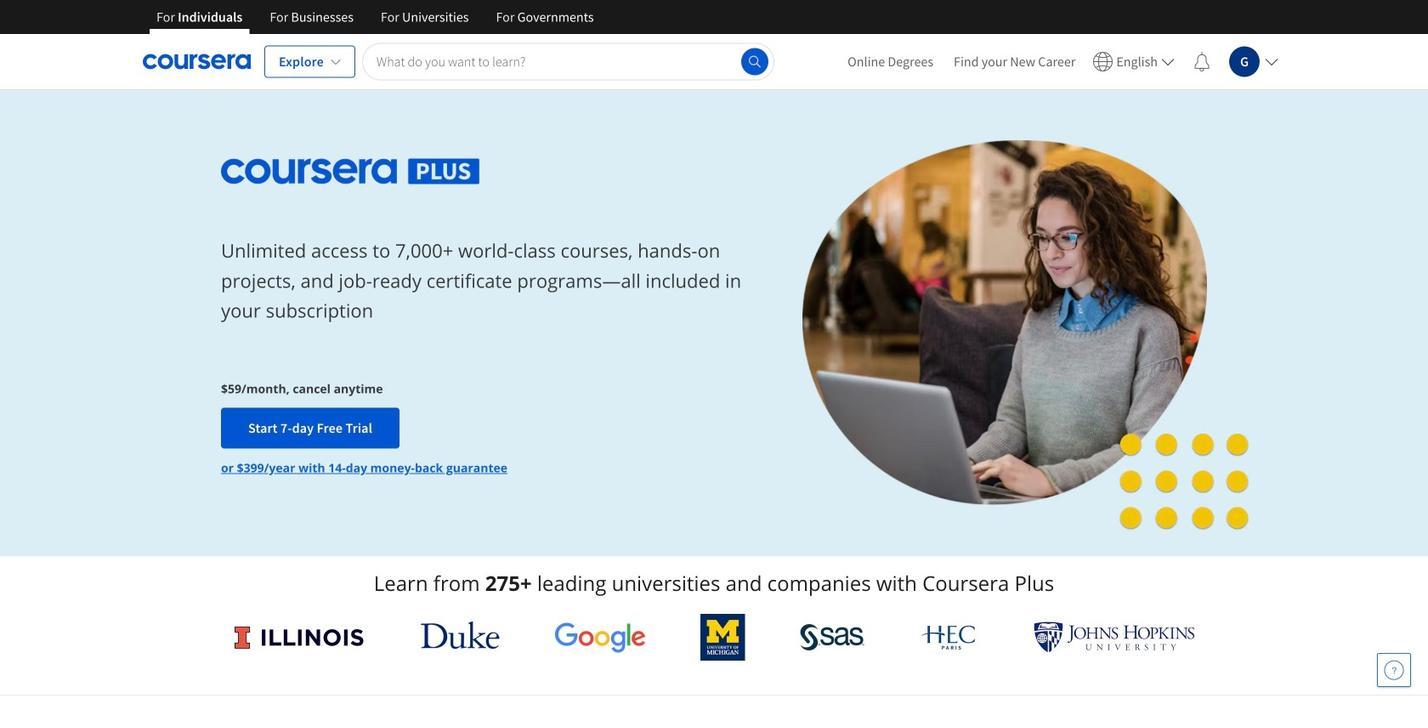 Task type: describe. For each thing, give the bounding box(es) containing it.
coursera image
[[143, 48, 251, 75]]

coursera plus image
[[221, 159, 480, 184]]

university of illinois at urbana-champaign image
[[233, 624, 366, 651]]

duke university image
[[421, 622, 500, 649]]

banner navigation
[[143, 0, 608, 34]]

hec paris image
[[920, 620, 979, 655]]

university of michigan image
[[701, 614, 746, 661]]

google image
[[554, 622, 646, 653]]

sas image
[[800, 624, 865, 651]]



Task type: locate. For each thing, give the bounding box(es) containing it.
help center image
[[1385, 660, 1405, 680]]

None search field
[[362, 43, 775, 80]]

What do you want to learn? text field
[[362, 43, 775, 80]]

johns hopkins university image
[[1034, 622, 1196, 653]]



Task type: vqa. For each thing, say whether or not it's contained in the screenshot.
Coursera Image
yes



